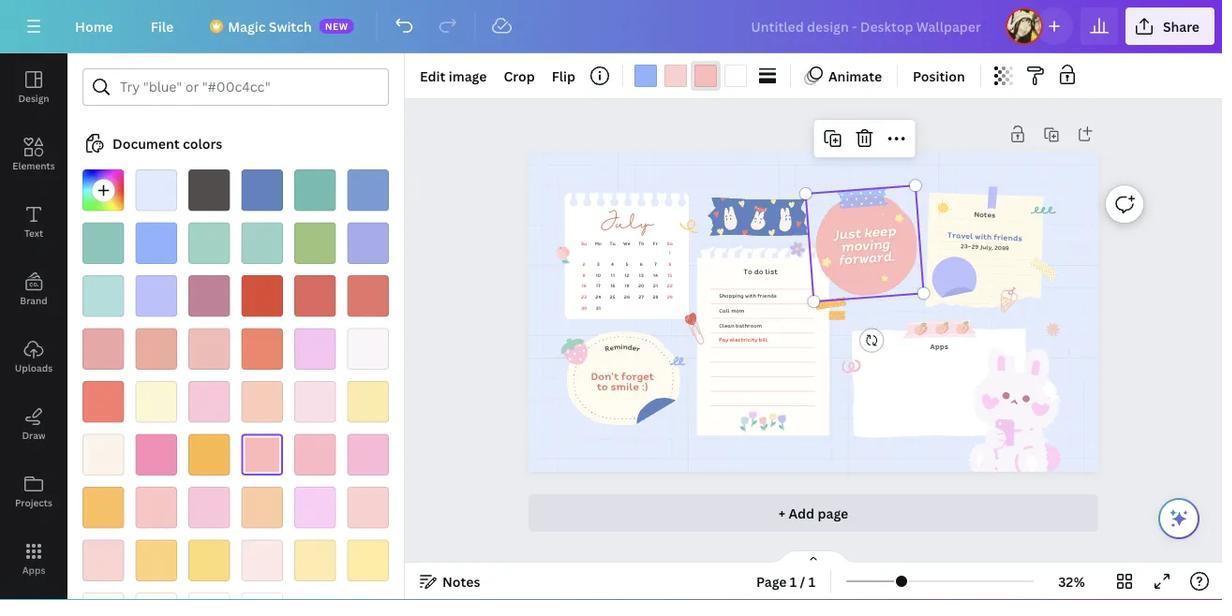 Task type: vqa. For each thing, say whether or not it's contained in the screenshot.
left BLACK
no



Task type: describe. For each thing, give the bounding box(es) containing it.
forward.
[[838, 246, 895, 270]]

2
[[583, 261, 585, 268]]

#f0a5a5 image
[[82, 328, 124, 370]]

n
[[623, 341, 628, 353]]

brand
[[20, 294, 48, 307]]

moving
[[840, 234, 890, 257]]

2 horizontal spatial 1
[[809, 573, 815, 591]]

1 vertical spatial #ffb8b8 image
[[241, 434, 283, 476]]

17
[[596, 283, 601, 290]]

forget
[[621, 369, 654, 384]]

tu
[[610, 240, 616, 247]]

8
[[668, 261, 671, 268]]

#fffef8 image
[[188, 593, 230, 601]]

20
[[638, 283, 644, 290]]

#7dc7bd image
[[82, 223, 124, 264]]

#f4a99e image
[[135, 328, 177, 370]]

3
[[597, 261, 600, 268]]

#a5abed image
[[347, 223, 389, 264]]

edit image button
[[412, 61, 494, 91]]

#524c4c image
[[188, 170, 230, 211]]

31
[[596, 305, 601, 312]]

canva assistant image
[[1168, 508, 1190, 530]]

#fa8068 image
[[241, 328, 283, 370]]

crop button
[[496, 61, 542, 91]]

just
[[833, 223, 862, 244]]

edit image
[[420, 67, 487, 85]]

#ffd27a image
[[135, 540, 177, 582]]

we
[[623, 240, 630, 247]]

1 horizontal spatial notes
[[974, 209, 996, 221]]

#759ad7 image
[[347, 170, 389, 211]]

draw button
[[0, 391, 67, 458]]

text
[[24, 227, 43, 239]]

26
[[624, 294, 630, 301]]

mom
[[731, 307, 745, 315]]

clean
[[719, 322, 735, 330]]

13
[[639, 272, 644, 279]]

#5c82c2 image
[[241, 170, 283, 211]]

#9ac47a image
[[294, 223, 336, 264]]

6
[[640, 261, 643, 268]]

#fffaef image
[[135, 593, 177, 601]]

#fecbb8 image
[[241, 381, 283, 423]]

mo
[[595, 240, 602, 247]]

elements
[[12, 159, 55, 172]]

page
[[818, 505, 848, 523]]

#fecbb8 image
[[241, 381, 283, 423]]

call
[[719, 307, 730, 315]]

#ffbd59 image
[[82, 487, 124, 529]]

flip button
[[544, 61, 583, 91]]

#fffef8 image
[[188, 593, 230, 601]]

15
[[667, 272, 672, 279]]

july
[[600, 210, 653, 238]]

projects
[[15, 497, 52, 509]]

#ff8ab9 image
[[135, 434, 177, 476]]

#ffb743 image
[[188, 434, 230, 476]]

#f4a99e image
[[135, 328, 177, 370]]

21
[[653, 283, 658, 290]]

#ffb8b8 image for right #ffb8b8 image
[[694, 65, 717, 87]]

design button
[[0, 53, 67, 121]]

24
[[595, 294, 601, 301]]

#fcf7d2 image
[[135, 381, 177, 423]]

show pages image
[[769, 550, 859, 565]]

#faf5fa image
[[347, 328, 389, 370]]

32%
[[1058, 573, 1085, 591]]

#97d1c9 image
[[241, 223, 283, 264]]

th
[[638, 240, 644, 247]]

july,
[[980, 243, 993, 252]]

shopping with friends call mom
[[719, 292, 777, 315]]

#fedee9 image
[[294, 381, 336, 423]]

#e5645e image
[[294, 276, 336, 317]]

#7dc7bd image
[[82, 223, 124, 264]]

bathroom
[[736, 322, 762, 330]]

home link
[[60, 7, 128, 45]]

18
[[610, 283, 615, 290]]

19
[[624, 283, 629, 290]]

#fedee9 image
[[294, 381, 336, 423]]

4
[[611, 261, 614, 268]]

#f6bbb7 image
[[188, 328, 230, 370]]

crop
[[504, 67, 535, 85]]

apps inside button
[[22, 564, 45, 577]]

cute pastel hand drawn doodle line image
[[678, 215, 703, 238]]

fr
[[653, 240, 658, 247]]

page 1 / 1
[[756, 573, 815, 591]]

5
[[625, 261, 628, 268]]

29 inside 10 24 3 17 31 tu 11 25 4 18 we 12 26 5 19 th 13 27 6 20 fr 14 28 7 21 sa 1 15 29 8 22
[[667, 294, 673, 301]]

#ffcaa1 image
[[241, 487, 283, 529]]

with for shopping
[[745, 292, 756, 300]]

+ add page
[[779, 505, 848, 523]]

travel with friends 23-29 july, 2099
[[947, 229, 1023, 253]]

#a5abed image
[[347, 223, 389, 264]]

#faf5fa image
[[347, 328, 389, 370]]

do
[[754, 266, 764, 277]]

23
[[581, 294, 587, 301]]

draw
[[22, 429, 46, 442]]

#ffcaa1 image
[[241, 487, 283, 529]]

design
[[18, 92, 49, 105]]

colors
[[183, 134, 222, 152]]

#ffc4dc image
[[188, 487, 230, 529]]

#ffb743 image
[[188, 434, 230, 476]]

list
[[765, 266, 778, 277]]

22
[[667, 283, 673, 290]]

#fcf7d2 image
[[135, 381, 177, 423]]

flip
[[552, 67, 575, 85]]

friends for shopping
[[758, 292, 777, 300]]



Task type: locate. For each thing, give the bounding box(es) containing it.
file button
[[136, 7, 189, 45]]

16
[[582, 283, 586, 290]]

#fc7a6c image
[[82, 381, 124, 423], [82, 381, 124, 423]]

Try "blue" or "#00c4cc" search field
[[120, 69, 377, 105]]

#ffcdf7 image
[[294, 487, 336, 529], [294, 487, 336, 529]]

pay
[[719, 336, 729, 344]]

d
[[627, 342, 633, 353]]

1 vertical spatial apps
[[22, 564, 45, 577]]

29 left july, at the top right of the page
[[971, 242, 979, 251]]

friends down the list
[[758, 292, 777, 300]]

/
[[800, 573, 805, 591]]

document
[[112, 134, 180, 152]]

#ffb8d9 image
[[347, 434, 389, 476]]

add a new color image
[[82, 170, 124, 211], [82, 170, 124, 211]]

1 horizontal spatial apps
[[930, 341, 948, 352]]

#ffb8b8 image
[[694, 65, 717, 87], [241, 434, 283, 476]]

0 vertical spatial with
[[975, 230, 992, 243]]

image
[[449, 67, 487, 85]]

document colors
[[112, 134, 222, 152]]

position button
[[905, 61, 973, 91]]

projects button
[[0, 458, 67, 526]]

1
[[669, 250, 671, 257], [790, 573, 797, 591], [809, 573, 815, 591]]

1 down sa
[[669, 250, 671, 257]]

#e5645e image
[[294, 276, 336, 317]]

11
[[611, 272, 615, 279]]

with inside travel with friends 23-29 july, 2099
[[975, 230, 992, 243]]

#ffbd59 image
[[82, 487, 124, 529]]

#fffaea image
[[82, 593, 124, 601], [82, 593, 124, 601]]

23-
[[960, 242, 972, 251]]

10
[[596, 272, 601, 279]]

friends
[[994, 231, 1023, 244], [758, 292, 777, 300]]

new
[[325, 20, 348, 32]]

elements button
[[0, 121, 67, 188]]

#ffebab image
[[294, 540, 336, 582], [294, 540, 336, 582]]

page
[[756, 573, 787, 591]]

1 vertical spatial #ffb8b8 image
[[241, 434, 283, 476]]

position
[[913, 67, 965, 85]]

30
[[581, 305, 587, 312]]

r e m i n d e r
[[604, 341, 642, 355]]

1 horizontal spatial #ffb8b8 image
[[694, 65, 717, 87]]

0 vertical spatial #ffb8b8 image
[[694, 65, 717, 87]]

#fa8068 image
[[241, 328, 283, 370]]

#fec6d9 image
[[188, 381, 230, 423], [188, 381, 230, 423]]

#ffe7e7 image
[[241, 540, 283, 582]]

0 vertical spatial 29
[[971, 242, 979, 251]]

0 horizontal spatial 1
[[669, 250, 671, 257]]

#fffaef image
[[135, 593, 177, 601]]

#ffcfcf image
[[664, 65, 687, 87], [664, 65, 687, 87], [347, 487, 389, 529]]

0 vertical spatial notes
[[974, 209, 996, 221]]

32% button
[[1041, 567, 1102, 597]]

#c87f9a image
[[188, 276, 230, 317]]

25
[[610, 294, 615, 301]]

e left i
[[609, 342, 615, 354]]

#ffc4c4 image
[[135, 487, 177, 529]]

2099
[[994, 243, 1009, 253]]

#ffffff image
[[724, 65, 747, 87], [724, 65, 747, 87], [241, 593, 283, 601]]

#ffc4dc image
[[188, 487, 230, 529]]

#ffd1d1 image
[[82, 540, 124, 582]]

#f6bbb7 image
[[188, 328, 230, 370]]

electricity
[[730, 336, 758, 344]]

#8cb3ff image
[[135, 223, 177, 264]]

#ffb8b8 image
[[694, 65, 717, 87], [241, 434, 283, 476]]

1 vertical spatial friends
[[758, 292, 777, 300]]

r
[[604, 343, 611, 355]]

0 horizontal spatial notes
[[442, 573, 480, 591]]

magic
[[228, 17, 266, 35]]

magic switch
[[228, 17, 312, 35]]

su 9 23 2 16 30 mo
[[581, 240, 602, 312]]

apps button
[[0, 526, 67, 593]]

#c87f9a image
[[188, 276, 230, 317]]

#ffb8b8 image for the bottom #ffb8b8 image
[[241, 434, 283, 476]]

1 horizontal spatial #ffb8b8 image
[[694, 65, 717, 87]]

Design title text field
[[736, 7, 998, 45]]

1 vertical spatial with
[[745, 292, 756, 300]]

with inside shopping with friends call mom
[[745, 292, 756, 300]]

with right 23-
[[975, 230, 992, 243]]

e right n
[[631, 342, 638, 354]]

travel
[[947, 229, 974, 242]]

share
[[1163, 17, 1200, 35]]

0 horizontal spatial with
[[745, 292, 756, 300]]

keep
[[863, 220, 896, 242]]

27
[[638, 294, 644, 301]]

#ff8ab9 image
[[135, 434, 177, 476]]

+ add page button
[[529, 495, 1098, 532]]

7
[[654, 261, 657, 268]]

#ffc4c4 image
[[135, 487, 177, 529]]

#bcc1ff image
[[135, 276, 177, 317], [135, 276, 177, 317]]

#dfeaff image
[[135, 170, 177, 211], [135, 170, 177, 211]]

1 vertical spatial notes
[[442, 573, 480, 591]]

smile
[[611, 379, 639, 394]]

#f0a5a5 image
[[82, 328, 124, 370]]

0 horizontal spatial #ffb8b8 image
[[241, 434, 283, 476]]

#fef3eb image
[[82, 434, 124, 476], [82, 434, 124, 476]]

#ffb8d9 image
[[347, 434, 389, 476]]

0 horizontal spatial e
[[609, 342, 615, 354]]

color group
[[631, 61, 751, 91]]

0 horizontal spatial 29
[[667, 294, 673, 301]]

28
[[653, 294, 658, 301]]

home
[[75, 17, 113, 35]]

add
[[789, 505, 815, 523]]

don't forget to smile :)
[[591, 369, 654, 394]]

:)
[[642, 379, 648, 394]]

0 vertical spatial friends
[[994, 231, 1023, 244]]

#9ac47a image
[[294, 223, 336, 264]]

apps inside clean bathroom pay electricity bill apps
[[930, 341, 948, 352]]

friends for travel
[[994, 231, 1023, 244]]

0 vertical spatial #ffb8b8 image
[[694, 65, 717, 87]]

1 horizontal spatial 29
[[971, 242, 979, 251]]

#8cb3ff image
[[634, 65, 657, 87], [634, 65, 657, 87], [135, 223, 177, 264]]

0 horizontal spatial #ffb8b8 image
[[241, 434, 283, 476]]

#fac3f3 image
[[294, 328, 336, 370], [294, 328, 336, 370]]

animate button
[[798, 61, 889, 91]]

#a9dfdc image
[[82, 276, 124, 317], [82, 276, 124, 317]]

friends inside travel with friends 23-29 july, 2099
[[994, 231, 1023, 244]]

edit
[[420, 67, 446, 85]]

14
[[653, 272, 658, 279]]

0 horizontal spatial friends
[[758, 292, 777, 300]]

#94d4c3 image
[[188, 223, 230, 264], [188, 223, 230, 264]]

r
[[635, 343, 642, 355]]

1 right /
[[809, 573, 815, 591]]

1 left /
[[790, 573, 797, 591]]

0 vertical spatial apps
[[930, 341, 948, 352]]

uploads
[[15, 362, 53, 374]]

#759ad7 image
[[347, 170, 389, 211]]

#ffe7e7 image
[[241, 540, 283, 582]]

0 horizontal spatial apps
[[22, 564, 45, 577]]

29 inside travel with friends 23-29 july, 2099
[[971, 242, 979, 251]]

file
[[151, 17, 174, 35]]

to
[[744, 266, 752, 277]]

1 horizontal spatial 1
[[790, 573, 797, 591]]

su
[[581, 240, 587, 247]]

with right 'shopping' at the top of the page
[[745, 292, 756, 300]]

m
[[613, 341, 621, 353]]

#ffffff image
[[241, 593, 283, 601]]

notes
[[974, 209, 996, 221], [442, 573, 480, 591]]

#e87568 image
[[347, 276, 389, 317], [347, 276, 389, 317]]

clean bathroom pay electricity bill apps
[[719, 322, 948, 352]]

12
[[624, 272, 629, 279]]

1 horizontal spatial e
[[631, 342, 638, 354]]

side panel tab list
[[0, 53, 67, 601]]

sa
[[667, 240, 673, 247]]

apps
[[930, 341, 948, 352], [22, 564, 45, 577]]

uploads button
[[0, 323, 67, 391]]

1 inside 10 24 3 17 31 tu 11 25 4 18 we 12 26 5 19 th 13 27 6 20 fr 14 28 7 21 sa 1 15 29 8 22
[[669, 250, 671, 257]]

shopping
[[719, 292, 744, 300]]

#5c82c2 image
[[241, 170, 283, 211]]

main menu bar
[[0, 0, 1222, 53]]

1 vertical spatial 29
[[667, 294, 673, 301]]

#e44533 image
[[241, 276, 283, 317], [241, 276, 283, 317]]

don't
[[591, 369, 619, 384]]

10 24 3 17 31 tu 11 25 4 18 we 12 26 5 19 th 13 27 6 20 fr 14 28 7 21 sa 1 15 29 8 22
[[595, 240, 673, 312]]

share button
[[1126, 7, 1215, 45]]

friends right july, at the top right of the page
[[994, 231, 1023, 244]]

1 horizontal spatial with
[[975, 230, 992, 243]]

#ffd1d1 image
[[82, 540, 124, 582]]

animate
[[828, 67, 882, 85]]

friends inside shopping with friends call mom
[[758, 292, 777, 300]]

#ffdb76 image
[[188, 540, 230, 582], [188, 540, 230, 582]]

#feeaa9 image
[[347, 381, 389, 423], [347, 381, 389, 423]]

1 horizontal spatial friends
[[994, 231, 1023, 244]]

notes button
[[412, 567, 488, 597]]

#ffb8c5 image
[[294, 434, 336, 476], [294, 434, 336, 476]]

9
[[583, 272, 585, 279]]

#66bdb1 image
[[294, 170, 336, 211], [294, 170, 336, 211]]

i
[[621, 341, 623, 352]]

#ffec9e image
[[347, 540, 389, 582], [347, 540, 389, 582]]

29 down 22 on the right of the page
[[667, 294, 673, 301]]

switch
[[269, 17, 312, 35]]

brand button
[[0, 256, 67, 323]]

#ffcfcf image
[[347, 487, 389, 529]]

just keep moving forward.
[[833, 220, 896, 270]]

#524c4c image
[[188, 170, 230, 211]]

with for travel
[[975, 230, 992, 243]]

with
[[975, 230, 992, 243], [745, 292, 756, 300]]

notes inside "button"
[[442, 573, 480, 591]]

#97d1c9 image
[[241, 223, 283, 264]]

#ffd27a image
[[135, 540, 177, 582]]



